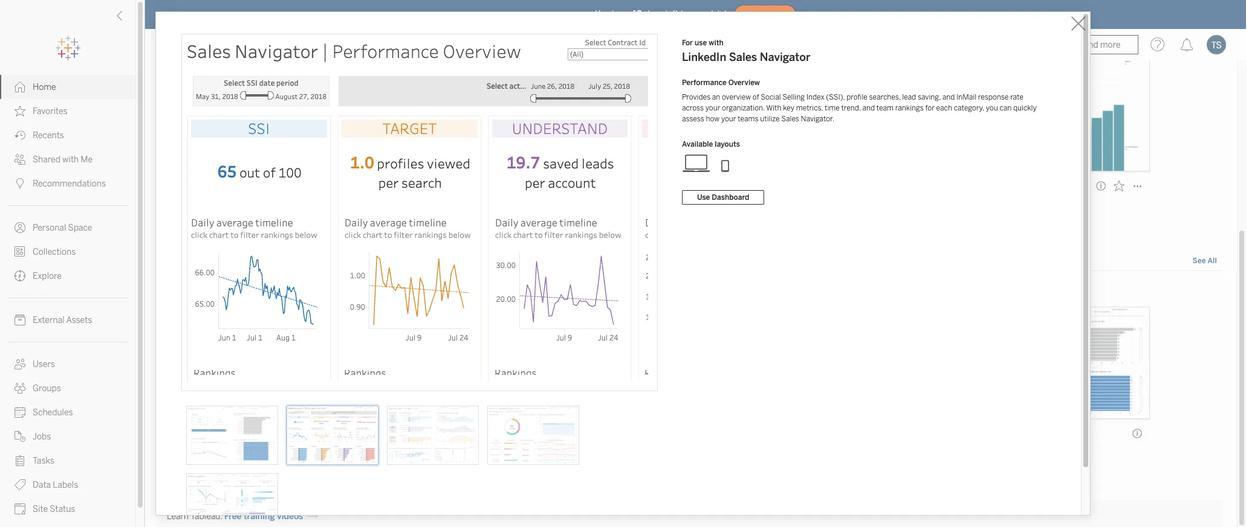 Task type: describe. For each thing, give the bounding box(es) containing it.
1 data from the left
[[372, 285, 389, 295]]

users
[[33, 360, 55, 370]]

favorites
[[33, 106, 68, 117]]

linkedin
[[682, 51, 726, 64]]

navigator
[[760, 51, 811, 64]]

organization.
[[722, 104, 765, 112]]

free training videos link
[[224, 512, 318, 523]]

you
[[595, 9, 610, 19]]

site
[[33, 505, 48, 515]]

personal
[[33, 223, 66, 233]]

personal space
[[33, 223, 92, 233]]

buy now button
[[734, 5, 796, 24]]

jobs link
[[0, 425, 135, 449]]

your up how
[[706, 104, 720, 112]]

external assets link
[[0, 308, 135, 333]]

labels
[[53, 481, 78, 491]]

recommendations
[[33, 179, 106, 189]]

lead
[[902, 93, 916, 102]]

performance
[[682, 79, 727, 87]]

ssi analysis image
[[487, 406, 579, 465]]

rankings
[[896, 104, 924, 112]]

dashboard
[[712, 194, 750, 202]]

workbook.
[[245, 285, 286, 295]]

profile
[[847, 93, 868, 102]]

an
[[712, 93, 720, 102]]

time
[[825, 104, 840, 112]]

data labels link
[[0, 474, 135, 498]]

metrics,
[[796, 104, 823, 112]]

start from a pre-built workbook. simply sign in to your data source, or use sample data to get started.
[[162, 285, 551, 295]]

buy now
[[749, 11, 781, 18]]

shared with me link
[[0, 148, 135, 172]]

can
[[1000, 104, 1012, 112]]

performance overview provides an overview of social selling index (ssi), profile searches, lead saving, and inmail response rate across your organization. with key metrics, time trend, and team rankings for each category, you can quickly assess how your teams utilize sales navigator.
[[682, 79, 1037, 123]]

data
[[33, 481, 51, 491]]

for
[[682, 39, 693, 47]]

oracle
[[572, 429, 598, 439]]

assess
[[682, 115, 704, 123]]

2 data from the left
[[477, 285, 495, 295]]

sales inside the for use with linkedin sales navigator
[[729, 51, 757, 64]]

use dashboard button
[[682, 190, 765, 205]]

groups link
[[0, 377, 135, 401]]

learn
[[167, 512, 189, 523]]

videos
[[277, 512, 303, 523]]

training
[[244, 512, 275, 523]]

all
[[1208, 257, 1217, 266]]

inmail engagement image
[[186, 474, 278, 528]]

1 vertical spatial use
[[431, 285, 445, 295]]

with inside the for use with linkedin sales navigator
[[709, 39, 724, 47]]

home link
[[0, 75, 135, 99]]

external assets
[[33, 316, 92, 326]]

each
[[937, 104, 952, 112]]

explore link
[[0, 264, 135, 288]]

assets
[[66, 316, 92, 326]]

recommendations link
[[0, 172, 135, 196]]

with inside main navigation. press the up and down arrow keys to access links. element
[[62, 155, 79, 165]]

index
[[807, 93, 825, 102]]

quickly
[[1014, 104, 1037, 112]]

me
[[81, 155, 93, 165]]

social
[[761, 93, 781, 102]]

or
[[421, 285, 429, 295]]

global
[[168, 181, 194, 191]]

status
[[50, 505, 75, 515]]

your right how
[[721, 115, 736, 123]]

(ssi),
[[826, 93, 845, 102]]

tasks link
[[0, 449, 135, 474]]

shared with me
[[33, 155, 93, 165]]

phone image
[[711, 154, 740, 173]]

site status link
[[0, 498, 135, 522]]

tableau.
[[190, 512, 222, 523]]

use dashboard
[[697, 194, 750, 202]]

buy
[[749, 11, 763, 18]]

have
[[612, 9, 631, 19]]

you have 13 days left in your trial.
[[595, 9, 729, 19]]

home
[[33, 82, 56, 93]]

navigation panel element
[[0, 36, 135, 528]]

space
[[68, 223, 92, 233]]

your left trial.
[[691, 9, 709, 19]]

tourism
[[572, 181, 604, 191]]

a
[[204, 285, 209, 295]]

layouts
[[715, 140, 740, 149]]

available layouts
[[682, 140, 740, 149]]

of
[[753, 93, 759, 102]]

recents
[[33, 131, 64, 141]]

main navigation. press the up and down arrow keys to access links. element
[[0, 75, 135, 528]]

see all link
[[1192, 255, 1218, 268]]

0 vertical spatial and
[[943, 93, 955, 102]]

business
[[370, 181, 406, 191]]

key
[[783, 104, 795, 112]]



Task type: vqa. For each thing, say whether or not it's contained in the screenshot.
New Flow
no



Task type: locate. For each thing, give the bounding box(es) containing it.
with up linkedin at top
[[709, 39, 724, 47]]

collections
[[33, 247, 76, 258]]

indicators
[[196, 181, 236, 191]]

explore
[[33, 272, 62, 282]]

0 horizontal spatial data
[[372, 285, 389, 295]]

1 vertical spatial sales
[[781, 115, 799, 123]]

to left get
[[496, 285, 504, 295]]

use right "or" at bottom left
[[431, 285, 445, 295]]

1 horizontal spatial data
[[477, 285, 495, 295]]

1 horizontal spatial use
[[695, 39, 707, 47]]

0 horizontal spatial in
[[334, 285, 341, 295]]

response
[[978, 93, 1009, 102]]

1 horizontal spatial and
[[943, 93, 955, 102]]

sales down key
[[781, 115, 799, 123]]

for use with linkedin sales navigator
[[682, 39, 811, 64]]

0 vertical spatial in
[[681, 9, 688, 19]]

laptop image
[[682, 154, 711, 173]]

1 horizontal spatial sales
[[781, 115, 799, 123]]

inmail
[[957, 93, 977, 102]]

for
[[926, 104, 935, 112]]

site status
[[33, 505, 75, 515]]

how
[[706, 115, 720, 123]]

0 horizontal spatial with
[[62, 155, 79, 165]]

to
[[343, 285, 351, 295], [496, 285, 504, 295]]

see
[[1193, 257, 1206, 266]]

and down profile
[[863, 104, 875, 112]]

selling
[[783, 93, 805, 102]]

0 vertical spatial sales
[[729, 51, 757, 64]]

overview
[[729, 79, 760, 87]]

collections link
[[0, 240, 135, 264]]

global indicators
[[168, 181, 236, 191]]

sample
[[447, 285, 475, 295]]

in right left
[[681, 9, 688, 19]]

and up each
[[943, 93, 955, 102]]

rate
[[1011, 93, 1024, 102]]

oracle eloqua
[[572, 429, 627, 439]]

in right sign
[[334, 285, 341, 295]]

groups
[[33, 384, 61, 394]]

2 to from the left
[[496, 285, 504, 295]]

schedules link
[[0, 401, 135, 425]]

sign
[[316, 285, 332, 295]]

across
[[682, 104, 704, 112]]

accelerators
[[162, 253, 225, 266]]

navigator.
[[801, 115, 835, 123]]

minutes
[[178, 198, 205, 206]]

25
[[168, 198, 177, 206]]

utilize
[[760, 115, 780, 123]]

users link
[[0, 353, 135, 377]]

provides
[[682, 93, 711, 102]]

product utilization image
[[186, 406, 278, 465]]

1 vertical spatial and
[[863, 104, 875, 112]]

with
[[766, 104, 782, 112]]

with left me on the left
[[62, 155, 79, 165]]

use
[[697, 194, 710, 202]]

in
[[681, 9, 688, 19], [334, 285, 341, 295]]

salesforce
[[168, 429, 210, 439]]

0 horizontal spatial use
[[431, 285, 445, 295]]

data right sample
[[477, 285, 495, 295]]

now
[[765, 11, 781, 18]]

saving,
[[918, 93, 941, 102]]

free training videos
[[224, 512, 303, 523]]

searches,
[[869, 93, 901, 102]]

shared
[[33, 155, 60, 165]]

recents link
[[0, 123, 135, 148]]

free
[[224, 512, 242, 523]]

data labels
[[33, 481, 78, 491]]

0 horizontal spatial to
[[343, 285, 351, 295]]

and
[[943, 93, 955, 102], [863, 104, 875, 112]]

target search image
[[387, 406, 479, 465]]

0 vertical spatial with
[[709, 39, 724, 47]]

teams
[[738, 115, 759, 123]]

you
[[986, 104, 998, 112]]

use right for
[[695, 39, 707, 47]]

0 horizontal spatial and
[[863, 104, 875, 112]]

0 horizontal spatial sales
[[729, 51, 757, 64]]

right arrow image
[[307, 512, 318, 523]]

favorites link
[[0, 99, 135, 123]]

data
[[372, 285, 389, 295], [477, 285, 495, 295]]

1 horizontal spatial to
[[496, 285, 504, 295]]

start
[[162, 285, 182, 295]]

external
[[33, 316, 65, 326]]

performance overview image
[[286, 406, 378, 465]]

1 vertical spatial with
[[62, 155, 79, 165]]

data left source, at the bottom of page
[[372, 285, 389, 295]]

simply
[[287, 285, 314, 295]]

eloqua
[[600, 429, 627, 439]]

1 horizontal spatial in
[[681, 9, 688, 19]]

sales
[[729, 51, 757, 64], [781, 115, 799, 123]]

available
[[682, 140, 713, 149]]

use inside the for use with linkedin sales navigator
[[695, 39, 707, 47]]

sales up overview
[[729, 51, 757, 64]]

from
[[184, 285, 202, 295]]

1 vertical spatial in
[[334, 285, 341, 295]]

sales inside performance overview provides an overview of social selling index (ssi), profile searches, lead saving, and inmail response rate across your organization. with key metrics, time trend, and team rankings for each category, you can quickly assess how your teams utilize sales navigator.
[[781, 115, 799, 123]]

source,
[[391, 285, 419, 295]]

0 vertical spatial use
[[695, 39, 707, 47]]

category,
[[954, 104, 985, 112]]

1 horizontal spatial with
[[709, 39, 724, 47]]

learn tableau.
[[167, 512, 222, 523]]

your right sign
[[353, 285, 370, 295]]

trend,
[[842, 104, 861, 112]]

days
[[645, 9, 663, 19]]

25 minutes ago
[[168, 198, 219, 206]]

started.
[[521, 285, 551, 295]]

1 to from the left
[[343, 285, 351, 295]]

ago
[[207, 198, 219, 206]]

to right sign
[[343, 285, 351, 295]]

trial.
[[711, 9, 729, 19]]



